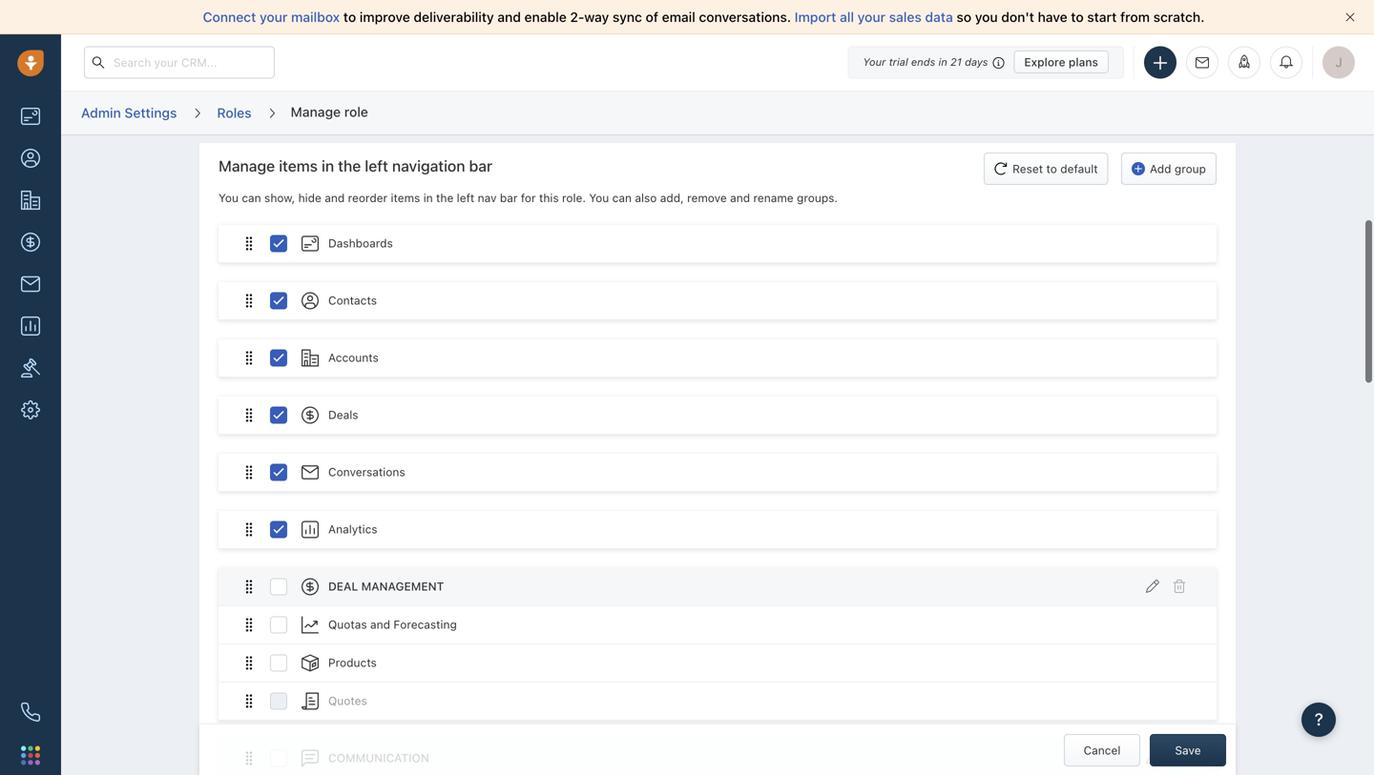 Task type: locate. For each thing, give the bounding box(es) containing it.
roles link
[[216, 98, 253, 128]]

1 horizontal spatial in
[[423, 191, 433, 205]]

1 horizontal spatial can
[[612, 191, 632, 205]]

the
[[338, 157, 361, 175], [436, 191, 454, 205]]

left up reorder
[[365, 157, 388, 175]]

add
[[1150, 162, 1171, 176]]

manage
[[291, 104, 341, 120], [219, 157, 275, 175]]

left left nav
[[457, 191, 475, 205]]

1 horizontal spatial your
[[858, 9, 886, 25]]

your
[[863, 56, 886, 68]]

products
[[328, 657, 377, 670]]

to
[[343, 9, 356, 25], [1071, 9, 1084, 25], [1046, 162, 1057, 176]]

2-
[[570, 9, 584, 25]]

0 horizontal spatial your
[[260, 9, 288, 25]]

1 vertical spatial manage
[[219, 157, 275, 175]]

to left 'start'
[[1071, 9, 1084, 25]]

you
[[219, 191, 239, 205], [589, 191, 609, 205]]

freshworks switcher image
[[21, 747, 40, 766]]

0 vertical spatial left
[[365, 157, 388, 175]]

start
[[1087, 9, 1117, 25]]

0 horizontal spatial manage
[[219, 157, 275, 175]]

settings
[[125, 105, 177, 121]]

manage left role
[[291, 104, 341, 120]]

0 vertical spatial bar
[[469, 157, 493, 175]]

21
[[951, 56, 962, 68]]

0 horizontal spatial items
[[279, 157, 318, 175]]

1 your from the left
[[260, 9, 288, 25]]

1 horizontal spatial to
[[1046, 162, 1057, 176]]

cancel button
[[1064, 735, 1140, 767]]

left
[[365, 157, 388, 175], [457, 191, 475, 205]]

reset to default button
[[984, 153, 1109, 185]]

in down the manage role
[[322, 157, 334, 175]]

in left "21"
[[939, 56, 948, 68]]

connect
[[203, 9, 256, 25]]

items right reorder
[[391, 191, 420, 205]]

to right mailbox
[[343, 9, 356, 25]]

quotes
[[328, 695, 367, 708]]

your right all
[[858, 9, 886, 25]]

1 vertical spatial left
[[457, 191, 475, 205]]

your left mailbox
[[260, 9, 288, 25]]

phone image
[[21, 703, 40, 722]]

your trial ends in 21 days
[[863, 56, 988, 68]]

so
[[957, 9, 972, 25]]

improve
[[360, 9, 410, 25]]

remove
[[687, 191, 727, 205]]

2 can from the left
[[612, 191, 632, 205]]

0 vertical spatial the
[[338, 157, 361, 175]]

your
[[260, 9, 288, 25], [858, 9, 886, 25]]

quotas
[[328, 619, 367, 632]]

send email image
[[1196, 57, 1209, 69]]

1 horizontal spatial the
[[436, 191, 454, 205]]

have
[[1038, 9, 1068, 25]]

hide
[[298, 191, 321, 205]]

conversations
[[328, 466, 405, 479]]

items up hide
[[279, 157, 318, 175]]

to inside button
[[1046, 162, 1057, 176]]

and left enable
[[498, 9, 521, 25]]

explore
[[1024, 55, 1066, 69]]

1 vertical spatial bar
[[500, 191, 518, 205]]

deal management
[[328, 580, 444, 594]]

1 vertical spatial items
[[391, 191, 420, 205]]

bar up nav
[[469, 157, 493, 175]]

data
[[925, 9, 953, 25]]

can left show,
[[242, 191, 261, 205]]

bar left 'for' on the left top
[[500, 191, 518, 205]]

0 horizontal spatial you
[[219, 191, 239, 205]]

communication
[[328, 752, 429, 766]]

group
[[1175, 162, 1206, 176]]

you left show,
[[219, 191, 239, 205]]

quotas and forecasting
[[328, 619, 457, 632]]

contacts
[[328, 294, 377, 307]]

items
[[279, 157, 318, 175], [391, 191, 420, 205]]

trial
[[889, 56, 908, 68]]

deals
[[328, 409, 358, 422]]

0 horizontal spatial left
[[365, 157, 388, 175]]

0 vertical spatial manage
[[291, 104, 341, 120]]

you right role.
[[589, 191, 609, 205]]

0 horizontal spatial can
[[242, 191, 261, 205]]

0 horizontal spatial in
[[322, 157, 334, 175]]

can left 'also'
[[612, 191, 632, 205]]

in
[[939, 56, 948, 68], [322, 157, 334, 175], [423, 191, 433, 205]]

add,
[[660, 191, 684, 205]]

bar
[[469, 157, 493, 175], [500, 191, 518, 205]]

conversations.
[[699, 9, 791, 25]]

can
[[242, 191, 261, 205], [612, 191, 632, 205]]

sales
[[889, 9, 922, 25]]

explore plans
[[1024, 55, 1098, 69]]

what's new image
[[1238, 55, 1251, 68]]

1 horizontal spatial manage
[[291, 104, 341, 120]]

manage for manage role
[[291, 104, 341, 120]]

1 vertical spatial the
[[436, 191, 454, 205]]

manage for manage items in the left navigation bar
[[219, 157, 275, 175]]

0 horizontal spatial to
[[343, 9, 356, 25]]

and
[[498, 9, 521, 25], [325, 191, 345, 205], [730, 191, 750, 205], [370, 619, 390, 632]]

ends
[[911, 56, 936, 68]]

reset
[[1013, 162, 1043, 176]]

scratch.
[[1153, 9, 1205, 25]]

add group button
[[1121, 153, 1217, 185]]

to right reset
[[1046, 162, 1057, 176]]

and right hide
[[325, 191, 345, 205]]

2 horizontal spatial in
[[939, 56, 948, 68]]

explore plans link
[[1014, 51, 1109, 73]]

connect your mailbox to improve deliverability and enable 2-way sync of email conversations. import all your sales data so you don't have to start from scratch.
[[203, 9, 1205, 25]]

the up reorder
[[338, 157, 361, 175]]

save button
[[1150, 735, 1226, 767]]

also
[[635, 191, 657, 205]]

1 vertical spatial in
[[322, 157, 334, 175]]

1 horizontal spatial you
[[589, 191, 609, 205]]

2 you from the left
[[589, 191, 609, 205]]

0 vertical spatial in
[[939, 56, 948, 68]]

2 vertical spatial in
[[423, 191, 433, 205]]

1 horizontal spatial items
[[391, 191, 420, 205]]

dashboards
[[328, 237, 393, 250]]

enable
[[525, 9, 567, 25]]

connect your mailbox link
[[203, 9, 343, 25]]

way
[[584, 9, 609, 25]]

manage up show,
[[219, 157, 275, 175]]

rename
[[753, 191, 794, 205]]

2 your from the left
[[858, 9, 886, 25]]

the down navigation
[[436, 191, 454, 205]]

in down navigation
[[423, 191, 433, 205]]



Task type: vqa. For each thing, say whether or not it's contained in the screenshot.
left module
no



Task type: describe. For each thing, give the bounding box(es) containing it.
groups.
[[797, 191, 838, 205]]

and right quotas at the left of the page
[[370, 619, 390, 632]]

accounts
[[328, 351, 379, 365]]

days
[[965, 56, 988, 68]]

of
[[646, 9, 658, 25]]

roles
[[217, 105, 252, 121]]

forecasting
[[394, 619, 457, 632]]

for
[[521, 191, 536, 205]]

you
[[975, 9, 998, 25]]

deliverability
[[414, 9, 494, 25]]

from
[[1120, 9, 1150, 25]]

cancel
[[1084, 744, 1121, 758]]

admin settings
[[81, 105, 177, 121]]

1 you from the left
[[219, 191, 239, 205]]

admin
[[81, 105, 121, 121]]

management
[[361, 580, 444, 594]]

this
[[539, 191, 559, 205]]

all
[[840, 9, 854, 25]]

and right remove
[[730, 191, 750, 205]]

don't
[[1001, 9, 1034, 25]]

0 horizontal spatial bar
[[469, 157, 493, 175]]

navigation
[[392, 157, 465, 175]]

default
[[1061, 162, 1098, 176]]

1 horizontal spatial bar
[[500, 191, 518, 205]]

0 vertical spatial items
[[279, 157, 318, 175]]

sync
[[613, 9, 642, 25]]

admin settings link
[[80, 98, 178, 128]]

import all your sales data link
[[795, 9, 957, 25]]

add group
[[1150, 162, 1206, 176]]

plans
[[1069, 55, 1098, 69]]

phone element
[[11, 694, 50, 732]]

role.
[[562, 191, 586, 205]]

email
[[662, 9, 696, 25]]

manage items in the left navigation bar
[[219, 157, 493, 175]]

nav
[[478, 191, 497, 205]]

mailbox
[[291, 9, 340, 25]]

show,
[[264, 191, 295, 205]]

analytics
[[328, 523, 378, 536]]

0 horizontal spatial the
[[338, 157, 361, 175]]

close image
[[1346, 12, 1355, 22]]

deal
[[328, 580, 358, 594]]

Search your CRM... text field
[[84, 46, 275, 79]]

1 horizontal spatial left
[[457, 191, 475, 205]]

you can show, hide and reorder items in the left nav bar for this role. you can also add, remove and rename groups.
[[219, 191, 838, 205]]

properties image
[[21, 359, 40, 378]]

import
[[795, 9, 836, 25]]

save
[[1175, 744, 1201, 758]]

reorder
[[348, 191, 388, 205]]

reset to default
[[1013, 162, 1098, 176]]

1 can from the left
[[242, 191, 261, 205]]

2 horizontal spatial to
[[1071, 9, 1084, 25]]

manage role
[[291, 104, 368, 120]]

role
[[344, 104, 368, 120]]



